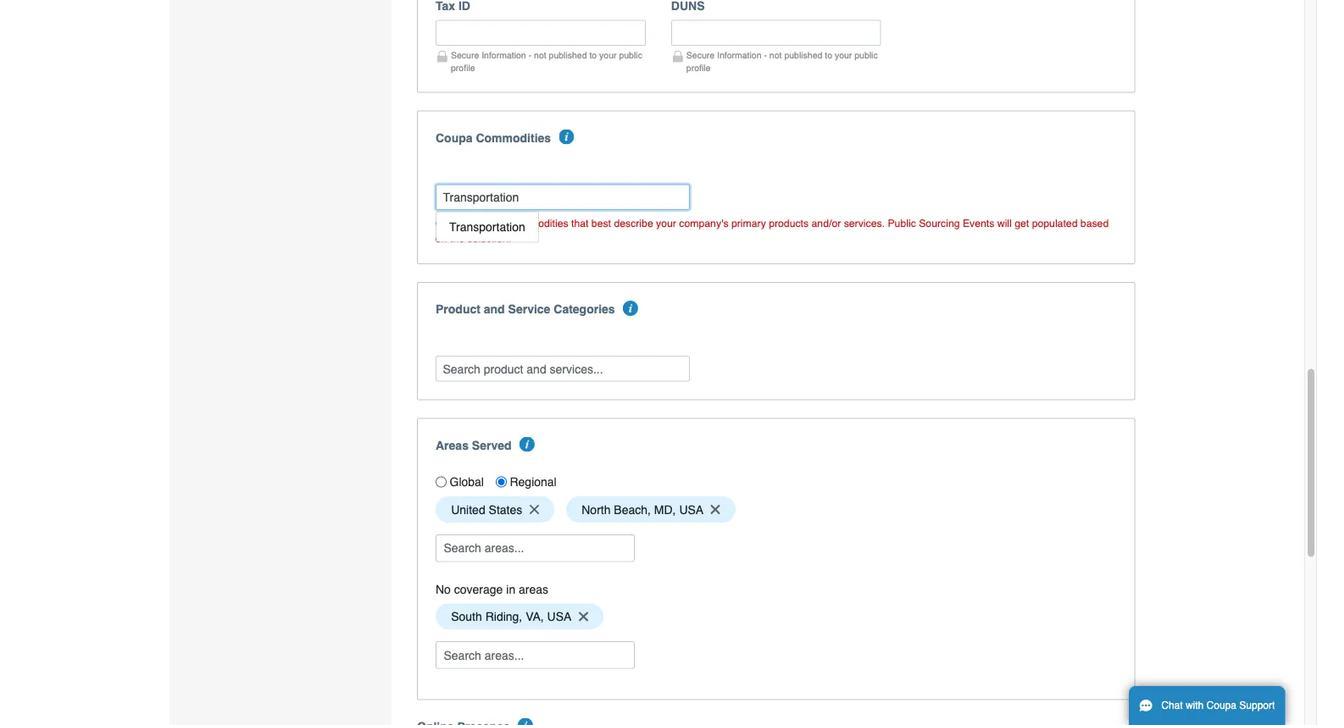 Task type: vqa. For each thing, say whether or not it's contained in the screenshot.
SUPPLIER to the middle
no



Task type: describe. For each thing, give the bounding box(es) containing it.
company's
[[679, 218, 729, 230]]

will
[[998, 218, 1012, 230]]

categories
[[554, 303, 615, 316]]

secure for tax id text box
[[451, 50, 479, 60]]

published for duns text field
[[784, 50, 823, 60]]

served
[[472, 439, 512, 452]]

best
[[592, 218, 611, 230]]

information for duns text field
[[717, 50, 762, 60]]

commodities inside choose coupa commodities that best describe your company's primary products and/or services. public sourcing events will get populated based on the selection.
[[508, 218, 568, 230]]

regional
[[510, 476, 557, 489]]

your for tax id text box
[[599, 50, 617, 60]]

profile for duns text field
[[686, 63, 711, 73]]

riding,
[[485, 610, 522, 624]]

coupa inside choose coupa commodities that best describe your company's primary products and/or services. public sourcing events will get populated based on the selection.
[[474, 218, 505, 230]]

not for duns text field
[[770, 50, 782, 60]]

areas
[[436, 439, 469, 452]]

no
[[436, 583, 451, 596]]

choose
[[436, 218, 471, 230]]

and
[[484, 303, 505, 316]]

your for duns text field
[[835, 50, 852, 60]]

published for tax id text box
[[549, 50, 587, 60]]

describe
[[614, 218, 653, 230]]

public
[[888, 218, 916, 230]]

transportation
[[449, 220, 525, 234]]

0 horizontal spatial coupa
[[436, 131, 473, 145]]

product
[[436, 303, 481, 316]]

- for duns text field
[[764, 50, 767, 60]]

Search areas... text field
[[437, 536, 633, 561]]

public for duns text field
[[855, 50, 878, 60]]

get
[[1015, 218, 1029, 230]]

va,
[[526, 610, 544, 624]]

sourcing
[[919, 218, 960, 230]]

united states
[[451, 503, 522, 517]]

secure for duns text field
[[686, 50, 715, 60]]

united
[[451, 503, 485, 517]]

services.
[[844, 218, 885, 230]]

in
[[506, 583, 516, 596]]

populated
[[1032, 218, 1078, 230]]

primary
[[731, 218, 766, 230]]

and/or
[[812, 218, 841, 230]]

- for tax id text box
[[529, 50, 532, 60]]

not for tax id text box
[[534, 50, 546, 60]]

0 vertical spatial commodities
[[476, 131, 551, 145]]

united states option
[[436, 497, 554, 523]]

global
[[450, 476, 484, 489]]

service
[[508, 303, 550, 316]]



Task type: locate. For each thing, give the bounding box(es) containing it.
1 selected areas list box from the top
[[430, 493, 1123, 527]]

None radio
[[436, 477, 447, 488]]

1 horizontal spatial not
[[770, 50, 782, 60]]

your inside choose coupa commodities that best describe your company's primary products and/or services. public sourcing events will get populated based on the selection.
[[656, 218, 676, 230]]

information down tax id text box
[[482, 50, 526, 60]]

coupa
[[436, 131, 473, 145], [474, 218, 505, 230], [1207, 700, 1237, 712]]

secure information - not published to your public profile for tax id text box
[[451, 50, 642, 73]]

additional information image for coupa commodities
[[559, 129, 574, 145]]

usa
[[679, 503, 704, 517], [547, 610, 572, 624]]

- down duns text field
[[764, 50, 767, 60]]

with
[[1186, 700, 1204, 712]]

2 public from the left
[[855, 50, 878, 60]]

2 secure from the left
[[686, 50, 715, 60]]

Tax ID text field
[[436, 20, 646, 46]]

your right "describe"
[[656, 218, 676, 230]]

published down duns text field
[[784, 50, 823, 60]]

your down tax id text box
[[599, 50, 617, 60]]

usa for south riding, va, usa
[[547, 610, 572, 624]]

1 horizontal spatial published
[[784, 50, 823, 60]]

2 horizontal spatial coupa
[[1207, 700, 1237, 712]]

to down tax id text box
[[589, 50, 597, 60]]

coupa inside chat with coupa support button
[[1207, 700, 1237, 712]]

selection.
[[467, 232, 511, 245]]

support
[[1240, 700, 1275, 712]]

selected areas list box
[[430, 493, 1123, 527], [430, 600, 1123, 634]]

1 horizontal spatial secure information - not published to your public profile
[[686, 50, 878, 73]]

2 to from the left
[[825, 50, 832, 60]]

selected areas list box for search areas... text field
[[430, 600, 1123, 634]]

2 - from the left
[[764, 50, 767, 60]]

coupa commodities
[[436, 131, 551, 145]]

the
[[450, 232, 465, 245]]

based
[[1081, 218, 1109, 230]]

1 horizontal spatial coupa
[[474, 218, 505, 230]]

product and service categories
[[436, 303, 615, 316]]

chat with coupa support button
[[1129, 687, 1285, 726]]

0 vertical spatial selected areas list box
[[430, 493, 1123, 527]]

2 profile from the left
[[686, 63, 711, 73]]

selected areas list box containing south riding, va, usa
[[430, 600, 1123, 634]]

md,
[[654, 503, 676, 517]]

2 secure information - not published to your public profile from the left
[[686, 50, 878, 73]]

additional information image right served
[[519, 437, 535, 452]]

secure information - not published to your public profile down duns text field
[[686, 50, 878, 73]]

2 vertical spatial coupa
[[1207, 700, 1237, 712]]

selected list box
[[430, 165, 1123, 177]]

not
[[534, 50, 546, 60], [770, 50, 782, 60]]

additional information image down search areas... text field
[[518, 719, 533, 726]]

your down duns text field
[[835, 50, 852, 60]]

your
[[599, 50, 617, 60], [835, 50, 852, 60], [656, 218, 676, 230]]

no coverage in areas
[[436, 583, 549, 596]]

1 published from the left
[[549, 50, 587, 60]]

- down tax id text box
[[529, 50, 532, 60]]

-
[[529, 50, 532, 60], [764, 50, 767, 60]]

areas served
[[436, 439, 512, 452]]

2 selected areas list box from the top
[[430, 600, 1123, 634]]

states
[[489, 503, 522, 517]]

1 horizontal spatial usa
[[679, 503, 704, 517]]

events
[[963, 218, 995, 230]]

1 vertical spatial additional information image
[[518, 719, 533, 726]]

usa for north beach, md, usa
[[679, 503, 704, 517]]

1 vertical spatial coupa
[[474, 218, 505, 230]]

1 horizontal spatial to
[[825, 50, 832, 60]]

secure down duns text field
[[686, 50, 715, 60]]

secure down tax id text box
[[451, 50, 479, 60]]

on
[[436, 232, 447, 245]]

1 vertical spatial additional information image
[[623, 301, 638, 316]]

usa right va,
[[547, 610, 572, 624]]

1 profile from the left
[[451, 63, 475, 73]]

2 not from the left
[[770, 50, 782, 60]]

chat with coupa support
[[1162, 700, 1275, 712]]

1 secure from the left
[[451, 50, 479, 60]]

commodities up search coupa commodities... field
[[476, 131, 551, 145]]

profile for tax id text box
[[451, 63, 475, 73]]

0 horizontal spatial secure information - not published to your public profile
[[451, 50, 642, 73]]

0 vertical spatial coupa
[[436, 131, 473, 145]]

1 horizontal spatial your
[[656, 218, 676, 230]]

selected areas list box for search areas... text box
[[430, 493, 1123, 527]]

information
[[482, 50, 526, 60], [717, 50, 762, 60]]

DUNS text field
[[671, 20, 881, 46]]

south
[[451, 610, 482, 624]]

1 not from the left
[[534, 50, 546, 60]]

0 vertical spatial additional information image
[[519, 437, 535, 452]]

public for tax id text box
[[619, 50, 642, 60]]

secure information - not published to your public profile for duns text field
[[686, 50, 878, 73]]

south riding, va, usa option
[[436, 604, 604, 630]]

information down duns text field
[[717, 50, 762, 60]]

2 horizontal spatial your
[[835, 50, 852, 60]]

0 horizontal spatial public
[[619, 50, 642, 60]]

north
[[582, 503, 611, 517]]

usa right md,
[[679, 503, 704, 517]]

additional information image
[[519, 437, 535, 452], [518, 719, 533, 726]]

to
[[589, 50, 597, 60], [825, 50, 832, 60]]

secure information - not published to your public profile
[[451, 50, 642, 73], [686, 50, 878, 73]]

additional information image up search coupa commodities... field
[[559, 129, 574, 145]]

chat
[[1162, 700, 1183, 712]]

0 horizontal spatial your
[[599, 50, 617, 60]]

1 horizontal spatial public
[[855, 50, 878, 60]]

0 horizontal spatial -
[[529, 50, 532, 60]]

1 vertical spatial commodities
[[508, 218, 568, 230]]

0 horizontal spatial information
[[482, 50, 526, 60]]

selected areas list box containing united states
[[430, 493, 1123, 527]]

2 information from the left
[[717, 50, 762, 60]]

0 horizontal spatial secure
[[451, 50, 479, 60]]

1 horizontal spatial profile
[[686, 63, 711, 73]]

south riding, va, usa
[[451, 610, 572, 624]]

0 horizontal spatial to
[[589, 50, 597, 60]]

products
[[769, 218, 809, 230]]

to for tax id text box
[[589, 50, 597, 60]]

not down duns text field
[[770, 50, 782, 60]]

secure information - not published to your public profile down tax id text box
[[451, 50, 642, 73]]

secure
[[451, 50, 479, 60], [686, 50, 715, 60]]

additional information image right the categories
[[623, 301, 638, 316]]

0 horizontal spatial not
[[534, 50, 546, 60]]

1 secure information - not published to your public profile from the left
[[451, 50, 642, 73]]

1 information from the left
[[482, 50, 526, 60]]

0 horizontal spatial additional information image
[[559, 129, 574, 145]]

0 horizontal spatial published
[[549, 50, 587, 60]]

profile
[[451, 63, 475, 73], [686, 63, 711, 73]]

1 vertical spatial usa
[[547, 610, 572, 624]]

information for tax id text box
[[482, 50, 526, 60]]

None radio
[[496, 477, 507, 488]]

published
[[549, 50, 587, 60], [784, 50, 823, 60]]

to for duns text field
[[825, 50, 832, 60]]

to down duns text field
[[825, 50, 832, 60]]

published down tax id text box
[[549, 50, 587, 60]]

1 horizontal spatial information
[[717, 50, 762, 60]]

commodities
[[476, 131, 551, 145], [508, 218, 568, 230]]

that
[[571, 218, 589, 230]]

1 - from the left
[[529, 50, 532, 60]]

additional information image
[[559, 129, 574, 145], [623, 301, 638, 316]]

coverage
[[454, 583, 503, 596]]

additional information image for product and service categories
[[623, 301, 638, 316]]

Search areas... text field
[[437, 643, 633, 669]]

north beach, md, usa
[[582, 503, 704, 517]]

1 horizontal spatial additional information image
[[623, 301, 638, 316]]

Search product and services... field
[[436, 356, 690, 382]]

1 to from the left
[[589, 50, 597, 60]]

1 public from the left
[[619, 50, 642, 60]]

choose coupa commodities that best describe your company's primary products and/or services. public sourcing events will get populated based on the selection.
[[436, 218, 1109, 245]]

1 horizontal spatial secure
[[686, 50, 715, 60]]

0 vertical spatial usa
[[679, 503, 704, 517]]

0 horizontal spatial usa
[[547, 610, 572, 624]]

Search Coupa Commodities... field
[[436, 184, 690, 210]]

areas
[[519, 583, 549, 596]]

2 published from the left
[[784, 50, 823, 60]]

beach,
[[614, 503, 651, 517]]

commodities down search coupa commodities... field
[[508, 218, 568, 230]]

public
[[619, 50, 642, 60], [855, 50, 878, 60]]

0 horizontal spatial profile
[[451, 63, 475, 73]]

north beach, md, usa option
[[566, 497, 736, 523]]

not down tax id text box
[[534, 50, 546, 60]]

0 vertical spatial additional information image
[[559, 129, 574, 145]]

1 horizontal spatial -
[[764, 50, 767, 60]]

1 vertical spatial selected areas list box
[[430, 600, 1123, 634]]



